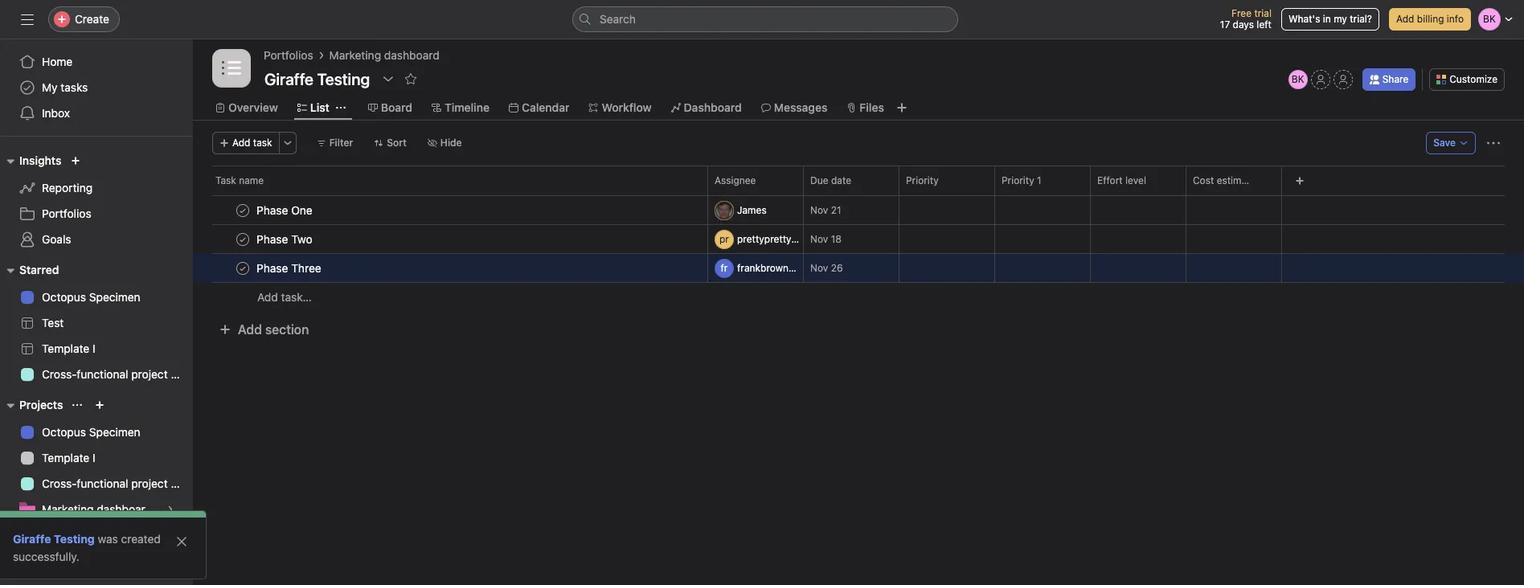 Task type: locate. For each thing, give the bounding box(es) containing it.
marketing up tab actions icon
[[329, 48, 381, 62]]

1 horizontal spatial portfolios
[[264, 48, 313, 62]]

timeline
[[445, 101, 490, 114]]

completed image left "phase two" text field
[[233, 230, 252, 249]]

2 octopus from the top
[[42, 425, 86, 439]]

1 vertical spatial octopus
[[42, 425, 86, 439]]

files
[[860, 101, 884, 114]]

level
[[1126, 174, 1147, 187]]

0 vertical spatial octopus
[[42, 290, 86, 304]]

cross-functional project plan inside projects element
[[42, 477, 193, 491]]

completed image inside "phase one" cell
[[233, 201, 252, 220]]

octopus
[[42, 290, 86, 304], [42, 425, 86, 439]]

what's in my trial?
[[1289, 13, 1373, 25]]

more actions image
[[283, 138, 292, 148]]

task
[[253, 137, 272, 149]]

test
[[42, 316, 64, 330]]

free trial 17 days left
[[1221, 7, 1272, 31]]

2 nov from the top
[[811, 233, 828, 245]]

functional up marketing dashboards
[[77, 477, 128, 491]]

i down test link
[[93, 342, 95, 355]]

cross- inside projects element
[[42, 477, 77, 491]]

completed checkbox down completed checkbox
[[233, 259, 252, 278]]

0 vertical spatial marketing
[[329, 48, 381, 62]]

add inside add section button
[[238, 322, 262, 337]]

0 horizontal spatial priority
[[906, 174, 939, 187]]

marketing up testing
[[42, 503, 94, 516]]

global element
[[0, 39, 193, 136]]

template i for template i link within the projects element
[[42, 451, 95, 465]]

calendar link
[[509, 99, 570, 117]]

2 — text field from the top
[[1193, 263, 1282, 275]]

— for 1st — dropdown button from right
[[1101, 263, 1108, 273]]

1 plan from the top
[[171, 367, 193, 381]]

testing
[[54, 532, 95, 546]]

0 horizontal spatial marketing
[[42, 503, 94, 516]]

filter button
[[309, 132, 360, 154]]

i inside projects element
[[93, 451, 95, 465]]

2 octopus specimen link from the top
[[10, 420, 183, 445]]

1 vertical spatial octopus specimen link
[[10, 420, 183, 445]]

template inside starred element
[[42, 342, 89, 355]]

3 nov from the top
[[811, 262, 828, 274]]

octopus specimen down new project or portfolio image
[[42, 425, 140, 439]]

0 vertical spatial functional
[[77, 367, 128, 381]]

1 horizontal spatial —
[[1101, 263, 1108, 273]]

functional
[[77, 367, 128, 381], [77, 477, 128, 491]]

james
[[737, 204, 767, 216]]

add inside button
[[232, 137, 250, 149]]

reporting link
[[10, 175, 183, 201]]

2 vertical spatial nov
[[811, 262, 828, 274]]

octopus specimen link
[[10, 285, 183, 310], [10, 420, 183, 445]]

estimate
[[1217, 174, 1256, 187]]

customize
[[1450, 73, 1498, 85]]

due date
[[811, 174, 852, 187]]

template i down show options, current sort, top "image"
[[42, 451, 95, 465]]

— text field for nov 18
[[1193, 234, 1282, 246]]

bk button
[[1289, 70, 1308, 89]]

0 vertical spatial nov
[[811, 204, 828, 216]]

0 horizontal spatial task
[[42, 528, 66, 542]]

1 functional from the top
[[77, 367, 128, 381]]

completed image inside phase three cell
[[233, 259, 252, 278]]

1 completed image from the top
[[233, 201, 252, 220]]

left
[[1257, 18, 1272, 31]]

cross-functional project plan up new project or portfolio image
[[42, 367, 193, 381]]

specimen inside starred element
[[89, 290, 140, 304]]

octopus specimen inside starred element
[[42, 290, 140, 304]]

2 vertical spatial completed image
[[233, 259, 252, 278]]

phase one cell
[[193, 195, 708, 225]]

project up see details, marketing dashboards icon on the left bottom
[[131, 477, 168, 491]]

1 octopus specimen from the top
[[42, 290, 140, 304]]

portfolios link up list 'link'
[[264, 47, 313, 64]]

template i link up marketing dashboards
[[10, 445, 183, 471]]

octopus specimen link up test
[[10, 285, 183, 310]]

2 cross-functional project plan link from the top
[[10, 471, 193, 497]]

invite
[[45, 557, 74, 571]]

0 vertical spatial — text field
[[1193, 234, 1282, 246]]

add field image
[[1295, 176, 1305, 186]]

effort level
[[1098, 174, 1147, 187]]

add task…
[[257, 290, 312, 304]]

add task button
[[212, 132, 280, 154]]

octopus down show options, current sort, top "image"
[[42, 425, 86, 439]]

share
[[1383, 73, 1409, 85]]

what's
[[1289, 13, 1321, 25]]

1 — from the left
[[909, 263, 917, 273]]

was created successfully.
[[13, 532, 161, 564]]

0 horizontal spatial portfolios
[[42, 207, 91, 220]]

portfolios inside "link"
[[42, 207, 91, 220]]

nov left 18
[[811, 233, 828, 245]]

new image
[[71, 156, 81, 166]]

1 — text field from the top
[[1193, 234, 1282, 246]]

template i
[[42, 342, 95, 355], [42, 451, 95, 465]]

0 vertical spatial template i
[[42, 342, 95, 355]]

1 vertical spatial cross-functional project plan
[[42, 477, 193, 491]]

template i inside projects element
[[42, 451, 95, 465]]

1 vertical spatial plan
[[171, 477, 193, 491]]

share button
[[1363, 68, 1416, 91]]

priority left 1
[[1002, 174, 1035, 187]]

cross- up marketing dashboards link
[[42, 477, 77, 491]]

2 template i link from the top
[[10, 445, 183, 471]]

portfolios link
[[264, 47, 313, 64], [10, 201, 183, 227]]

2 cross-functional project plan from the top
[[42, 477, 193, 491]]

Completed checkbox
[[233, 201, 252, 220], [233, 259, 252, 278]]

template down test
[[42, 342, 89, 355]]

cross-functional project plan link up marketing dashboards
[[10, 471, 193, 497]]

2 cross- from the top
[[42, 477, 77, 491]]

cross-functional project plan inside starred element
[[42, 367, 193, 381]]

task for task name
[[216, 174, 236, 187]]

nov left the 21
[[811, 204, 828, 216]]

0 vertical spatial completed image
[[233, 201, 252, 220]]

2 — button from the left
[[1091, 254, 1186, 283]]

template i link down test
[[10, 336, 183, 362]]

1 project from the top
[[131, 367, 168, 381]]

priority for priority 1
[[1002, 174, 1035, 187]]

show options, current sort, top image
[[73, 400, 82, 410]]

task
[[216, 174, 236, 187], [42, 528, 66, 542]]

task inside 'row'
[[216, 174, 236, 187]]

2 priority from the left
[[1002, 174, 1035, 187]]

marketing for marketing dashboard
[[329, 48, 381, 62]]

1 specimen from the top
[[89, 290, 140, 304]]

task for task
[[42, 528, 66, 542]]

giraffe
[[13, 532, 51, 546]]

octopus inside projects element
[[42, 425, 86, 439]]

cross-functional project plan link up new project or portfolio image
[[10, 362, 193, 388]]

i up marketing dashboards
[[93, 451, 95, 465]]

created
[[121, 532, 161, 546]]

2 specimen from the top
[[89, 425, 140, 439]]

template i down test
[[42, 342, 95, 355]]

what's in my trial? button
[[1282, 8, 1380, 31]]

completed image down completed checkbox
[[233, 259, 252, 278]]

task name
[[216, 174, 264, 187]]

add inside "button"
[[257, 290, 278, 304]]

2 completed checkbox from the top
[[233, 259, 252, 278]]

portfolios down reporting
[[42, 207, 91, 220]]

2 template i from the top
[[42, 451, 95, 465]]

nov for nov 18
[[811, 233, 828, 245]]

1 template from the top
[[42, 342, 89, 355]]

octopus inside starred element
[[42, 290, 86, 304]]

1 vertical spatial completed image
[[233, 230, 252, 249]]

my tasks link
[[10, 75, 183, 101]]

template
[[42, 342, 89, 355], [42, 451, 89, 465]]

template for second template i link from the bottom
[[42, 342, 89, 355]]

1 cross-functional project plan from the top
[[42, 367, 193, 381]]

overview
[[228, 101, 278, 114]]

add for add task…
[[257, 290, 278, 304]]

0 vertical spatial i
[[93, 342, 95, 355]]

add left the section
[[238, 322, 262, 337]]

0 vertical spatial completed checkbox
[[233, 201, 252, 220]]

0 vertical spatial octopus specimen link
[[10, 285, 183, 310]]

1 horizontal spatial task
[[216, 174, 236, 187]]

octopus for projects
[[42, 425, 86, 439]]

nov 18
[[811, 233, 842, 245]]

priority 1
[[1002, 174, 1042, 187]]

0 vertical spatial project
[[131, 367, 168, 381]]

specimen for test
[[89, 290, 140, 304]]

— text field for nov 26
[[1193, 263, 1282, 275]]

phase three cell
[[193, 253, 708, 283]]

completed checkbox up completed checkbox
[[233, 201, 252, 220]]

0 vertical spatial specimen
[[89, 290, 140, 304]]

days
[[1233, 18, 1254, 31]]

add task… row
[[193, 282, 1525, 312]]

specimen up test link
[[89, 290, 140, 304]]

Completed checkbox
[[233, 230, 252, 249]]

0 vertical spatial plan
[[171, 367, 193, 381]]

completed image inside phase two 'cell'
[[233, 230, 252, 249]]

add billing info button
[[1389, 8, 1472, 31]]

0 vertical spatial template i link
[[10, 336, 183, 362]]

list image
[[222, 59, 241, 78]]

portfolios up list 'link'
[[264, 48, 313, 62]]

specimen
[[89, 290, 140, 304], [89, 425, 140, 439]]

18
[[831, 233, 842, 245]]

octopus specimen link down new project or portfolio image
[[10, 420, 183, 445]]

2 — from the left
[[1101, 263, 1108, 273]]

add inside "add billing info" button
[[1397, 13, 1415, 25]]

marketing dashboards
[[42, 503, 158, 516]]

add left billing on the right top of page
[[1397, 13, 1415, 25]]

1 priority from the left
[[906, 174, 939, 187]]

0 horizontal spatial portfolios link
[[10, 201, 183, 227]]

1 vertical spatial specimen
[[89, 425, 140, 439]]

add tab image
[[896, 101, 909, 114]]

task left the name
[[216, 174, 236, 187]]

specimen for template i
[[89, 425, 140, 439]]

1 vertical spatial template i link
[[10, 445, 183, 471]]

octopus specimen link for test
[[10, 285, 183, 310]]

octopus specimen up test link
[[42, 290, 140, 304]]

fr button
[[715, 259, 800, 278]]

cross-functional project plan for first the cross-functional project plan link from the bottom
[[42, 477, 193, 491]]

priority down add tab image
[[906, 174, 939, 187]]

2 octopus specimen from the top
[[42, 425, 140, 439]]

1 vertical spatial functional
[[77, 477, 128, 491]]

template inside projects element
[[42, 451, 89, 465]]

1 octopus from the top
[[42, 290, 86, 304]]

1 cross- from the top
[[42, 367, 77, 381]]

1 vertical spatial cross-
[[42, 477, 77, 491]]

0 horizontal spatial — button
[[900, 254, 995, 283]]

add left task
[[232, 137, 250, 149]]

cross- inside starred element
[[42, 367, 77, 381]]

1 template i from the top
[[42, 342, 95, 355]]

insights
[[19, 154, 61, 167]]

2 plan from the top
[[171, 477, 193, 491]]

2 template from the top
[[42, 451, 89, 465]]

template i link inside projects element
[[10, 445, 183, 471]]

completed checkbox inside phase three cell
[[233, 259, 252, 278]]

2 completed image from the top
[[233, 230, 252, 249]]

1 vertical spatial template
[[42, 451, 89, 465]]

1 nov from the top
[[811, 204, 828, 216]]

octopus for starred
[[42, 290, 86, 304]]

0 vertical spatial cross-
[[42, 367, 77, 381]]

0 vertical spatial portfolios
[[264, 48, 313, 62]]

0 vertical spatial cross-functional project plan
[[42, 367, 193, 381]]

1 vertical spatial portfolios link
[[10, 201, 183, 227]]

specimen inside projects element
[[89, 425, 140, 439]]

octopus specimen inside projects element
[[42, 425, 140, 439]]

close image
[[175, 536, 188, 548]]

trial
[[1255, 7, 1272, 19]]

name
[[239, 174, 264, 187]]

template down show options, current sort, top "image"
[[42, 451, 89, 465]]

1 vertical spatial task
[[42, 528, 66, 542]]

1
[[1037, 174, 1042, 187]]

dashboard
[[684, 101, 742, 114]]

octopus specimen
[[42, 290, 140, 304], [42, 425, 140, 439]]

specimen down new project or portfolio image
[[89, 425, 140, 439]]

template i link
[[10, 336, 183, 362], [10, 445, 183, 471]]

customize button
[[1430, 68, 1505, 91]]

row containing ja
[[193, 195, 1525, 225]]

1 vertical spatial nov
[[811, 233, 828, 245]]

i
[[93, 342, 95, 355], [93, 451, 95, 465]]

task inside projects element
[[42, 528, 66, 542]]

projects element
[[0, 391, 193, 585]]

0 horizontal spatial —
[[909, 263, 917, 273]]

1 vertical spatial i
[[93, 451, 95, 465]]

None text field
[[261, 64, 374, 93]]

completed checkbox inside "phase one" cell
[[233, 201, 252, 220]]

cross- up projects
[[42, 367, 77, 381]]

1 vertical spatial marketing
[[42, 503, 94, 516]]

filter
[[329, 137, 353, 149]]

portfolios
[[264, 48, 313, 62], [42, 207, 91, 220]]

cost
[[1193, 174, 1214, 187]]

1 vertical spatial cross-functional project plan link
[[10, 471, 193, 497]]

1 horizontal spatial priority
[[1002, 174, 1035, 187]]

1 i from the top
[[93, 342, 95, 355]]

completed image up completed checkbox
[[233, 201, 252, 220]]

nov left 26
[[811, 262, 828, 274]]

cost estimate
[[1193, 174, 1256, 187]]

1 vertical spatial — text field
[[1193, 263, 1282, 275]]

sort button
[[367, 132, 414, 154]]

row containing fr
[[193, 253, 1525, 283]]

completed image
[[233, 201, 252, 220], [233, 230, 252, 249], [233, 259, 252, 278]]

project down test link
[[131, 367, 168, 381]]

1 horizontal spatial portfolios link
[[264, 47, 313, 64]]

— text field
[[1193, 234, 1282, 246], [1193, 263, 1282, 275]]

octopus specimen link for template i
[[10, 420, 183, 445]]

1 vertical spatial template i
[[42, 451, 95, 465]]

hide sidebar image
[[21, 13, 34, 26]]

nov
[[811, 204, 828, 216], [811, 233, 828, 245], [811, 262, 828, 274]]

2 i from the top
[[93, 451, 95, 465]]

2 functional from the top
[[77, 477, 128, 491]]

add left the task… on the left
[[257, 290, 278, 304]]

task up successfully.
[[42, 528, 66, 542]]

new project or portfolio image
[[95, 400, 105, 410]]

in
[[1323, 13, 1331, 25]]

—
[[909, 263, 917, 273], [1101, 263, 1108, 273]]

1 vertical spatial octopus specimen
[[42, 425, 140, 439]]

1 horizontal spatial marketing
[[329, 48, 381, 62]]

0 vertical spatial portfolios link
[[264, 47, 313, 64]]

1 vertical spatial completed checkbox
[[233, 259, 252, 278]]

3 completed image from the top
[[233, 259, 252, 278]]

cross-functional project plan up dashboards
[[42, 477, 193, 491]]

marketing inside projects element
[[42, 503, 94, 516]]

add for add billing info
[[1397, 13, 1415, 25]]

1 cross-functional project plan link from the top
[[10, 362, 193, 388]]

1 completed checkbox from the top
[[233, 201, 252, 220]]

functional up new project or portfolio image
[[77, 367, 128, 381]]

1 vertical spatial project
[[131, 477, 168, 491]]

due
[[811, 174, 829, 187]]

template i inside starred element
[[42, 342, 95, 355]]

1 vertical spatial portfolios
[[42, 207, 91, 220]]

0 vertical spatial task
[[216, 174, 236, 187]]

0 vertical spatial cross-functional project plan link
[[10, 362, 193, 388]]

1 octopus specimen link from the top
[[10, 285, 183, 310]]

billing
[[1418, 13, 1445, 25]]

0 vertical spatial template
[[42, 342, 89, 355]]

octopus up test
[[42, 290, 86, 304]]

plan
[[171, 367, 193, 381], [171, 477, 193, 491]]

1 horizontal spatial — button
[[1091, 254, 1186, 283]]

0 vertical spatial octopus specimen
[[42, 290, 140, 304]]

portfolios link down reporting
[[10, 201, 183, 227]]

row
[[193, 166, 1525, 195], [212, 195, 1505, 196], [193, 195, 1525, 225], [193, 224, 1525, 254], [193, 253, 1525, 283]]

search list box
[[573, 6, 959, 32]]



Task type: vqa. For each thing, say whether or not it's contained in the screenshot.
field
no



Task type: describe. For each thing, give the bounding box(es) containing it.
project inside starred element
[[131, 367, 168, 381]]

calendar
[[522, 101, 570, 114]]

Phase Two text field
[[253, 231, 317, 247]]

bk
[[1292, 73, 1305, 85]]

tasks
[[61, 80, 88, 94]]

more actions image
[[1488, 137, 1501, 150]]

inbox link
[[10, 101, 183, 126]]

messages
[[774, 101, 828, 114]]

files link
[[847, 99, 884, 117]]

phase two cell
[[193, 224, 708, 254]]

marketing dashboards link
[[10, 497, 183, 523]]

cross-functional project plan for the cross-functional project plan link within starred element
[[42, 367, 193, 381]]

workflow
[[602, 101, 652, 114]]

test link
[[10, 310, 183, 336]]

board
[[381, 101, 413, 114]]

task…
[[281, 290, 312, 304]]

pr
[[720, 233, 729, 245]]

info
[[1447, 13, 1464, 25]]

Phase Three text field
[[253, 260, 326, 276]]

insights element
[[0, 146, 193, 256]]

completed checkbox for ja
[[233, 201, 252, 220]]

add billing info
[[1397, 13, 1464, 25]]

tab actions image
[[336, 103, 346, 113]]

row containing pr
[[193, 224, 1525, 254]]

marketing dashboard
[[329, 48, 440, 62]]

invite button
[[15, 550, 85, 579]]

goals
[[42, 232, 71, 246]]

overview link
[[216, 99, 278, 117]]

completed checkbox for fr
[[233, 259, 252, 278]]

add section button
[[212, 315, 316, 344]]

workflow link
[[589, 99, 652, 117]]

completed image for pr
[[233, 230, 252, 249]]

giraffe testing link
[[13, 532, 95, 546]]

header untitled section tree grid
[[193, 195, 1525, 312]]

assignee
[[715, 174, 756, 187]]

template for template i link within the projects element
[[42, 451, 89, 465]]

octopus specimen for template i
[[42, 425, 140, 439]]

nov for nov 21
[[811, 204, 828, 216]]

create
[[75, 12, 109, 26]]

2 project from the top
[[131, 477, 168, 491]]

hide
[[441, 137, 462, 149]]

my
[[1334, 13, 1348, 25]]

my tasks
[[42, 80, 88, 94]]

dashboards
[[97, 503, 158, 516]]

priority for priority
[[906, 174, 939, 187]]

date
[[831, 174, 852, 187]]

save
[[1434, 137, 1456, 149]]

pr button
[[715, 230, 800, 249]]

search button
[[573, 6, 959, 32]]

octopus specimen for test
[[42, 290, 140, 304]]

i inside starred element
[[93, 342, 95, 355]]

fr
[[721, 262, 728, 274]]

projects button
[[0, 396, 63, 415]]

board link
[[368, 99, 413, 117]]

home
[[42, 55, 73, 68]]

save button
[[1427, 132, 1476, 154]]

portfolios link inside insights element
[[10, 201, 183, 227]]

1 — button from the left
[[900, 254, 995, 283]]

functional inside starred element
[[77, 367, 128, 381]]

timeline link
[[432, 99, 490, 117]]

nov 26
[[811, 262, 843, 274]]

sort
[[387, 137, 407, 149]]

add task… button
[[257, 289, 312, 306]]

list link
[[297, 99, 330, 117]]

dashboard link
[[671, 99, 742, 117]]

my
[[42, 80, 58, 94]]

projects
[[19, 398, 63, 412]]

1 template i link from the top
[[10, 336, 183, 362]]

nov 21
[[811, 204, 841, 216]]

starred element
[[0, 256, 193, 391]]

see details, marketing dashboards image
[[166, 505, 175, 515]]

ja
[[719, 204, 730, 216]]

task link
[[10, 523, 183, 548]]

add for add task
[[232, 137, 250, 149]]

show options image
[[382, 72, 395, 85]]

reporting
[[42, 181, 93, 195]]

trial?
[[1350, 13, 1373, 25]]

starred button
[[0, 261, 59, 280]]

functional inside projects element
[[77, 477, 128, 491]]

nov for nov 26
[[811, 262, 828, 274]]

plan inside starred element
[[171, 367, 193, 381]]

marketing for marketing dashboards
[[42, 503, 94, 516]]

goals link
[[10, 227, 183, 252]]

Phase One text field
[[253, 202, 317, 218]]

add to starred image
[[405, 72, 417, 85]]

add task
[[232, 137, 272, 149]]

— for second — dropdown button from right
[[909, 263, 917, 273]]

successfully.
[[13, 550, 79, 564]]

template i for second template i link from the bottom
[[42, 342, 95, 355]]

completed image for ja
[[233, 201, 252, 220]]

plan inside projects element
[[171, 477, 193, 491]]

add section
[[238, 322, 309, 337]]

add for add section
[[238, 322, 262, 337]]

starred
[[19, 263, 59, 277]]

inbox
[[42, 106, 70, 120]]

— text field
[[1193, 205, 1282, 217]]

dashboard
[[384, 48, 440, 62]]

completed image for fr
[[233, 259, 252, 278]]

17
[[1221, 18, 1230, 31]]

hide button
[[420, 132, 469, 154]]

messages link
[[761, 99, 828, 117]]

row containing task name
[[193, 166, 1525, 195]]

effort
[[1098, 174, 1123, 187]]

list
[[310, 101, 330, 114]]

insights button
[[0, 151, 61, 170]]

marketing dashboard link
[[329, 47, 440, 64]]

cross-functional project plan link inside starred element
[[10, 362, 193, 388]]

giraffe testing
[[13, 532, 95, 546]]



